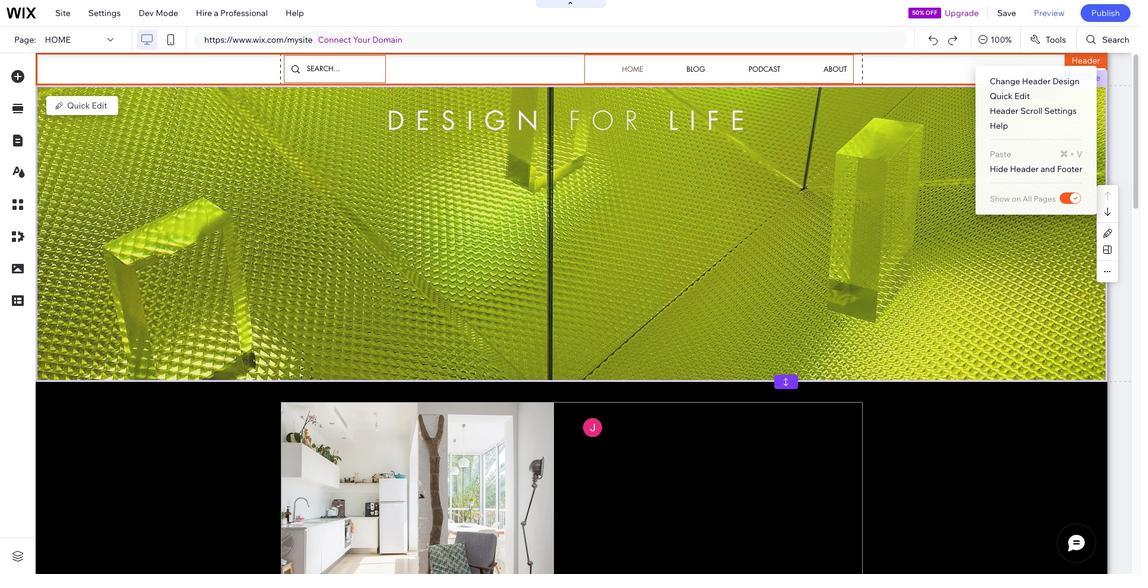 Task type: vqa. For each thing, say whether or not it's contained in the screenshot.
the 50% off
yes



Task type: locate. For each thing, give the bounding box(es) containing it.
v
[[1077, 149, 1083, 160]]

settings right scroll
[[1044, 106, 1077, 116]]

hide
[[990, 164, 1008, 175]]

tools button
[[1021, 27, 1077, 53]]

1 horizontal spatial settings
[[1044, 106, 1077, 116]]

switch
[[1059, 191, 1083, 207]]

on
[[1012, 194, 1021, 203]]

0 vertical spatial settings
[[88, 8, 121, 18]]

design
[[1053, 76, 1080, 87]]

edit inside "change header design quick edit header scroll settings help"
[[1015, 91, 1030, 102]]

settings
[[88, 8, 121, 18], [1044, 106, 1077, 116]]

0 horizontal spatial quick
[[67, 100, 90, 111]]

footer
[[1057, 164, 1083, 175]]

paste
[[990, 149, 1011, 160]]

1 vertical spatial settings
[[1044, 106, 1077, 116]]

help up paste at the right of page
[[990, 121, 1008, 131]]

mode
[[156, 8, 178, 18]]

help up https://www.wix.com/mysite connect your domain
[[286, 8, 304, 18]]

0 horizontal spatial settings
[[88, 8, 121, 18]]

1 horizontal spatial edit
[[1015, 91, 1030, 102]]

settings left dev
[[88, 8, 121, 18]]

+
[[1070, 149, 1075, 160]]

help inside "change header design quick edit header scroll settings help"
[[990, 121, 1008, 131]]

welcome
[[1064, 72, 1100, 83]]

⌘ + v
[[1061, 149, 1083, 160]]

show on all pages
[[990, 194, 1056, 203]]

pages
[[1034, 194, 1056, 203]]

tools
[[1046, 34, 1066, 45]]

0 horizontal spatial help
[[286, 8, 304, 18]]

edit
[[1015, 91, 1030, 102], [92, 100, 107, 111]]

header left design
[[1022, 76, 1051, 87]]

settings inside "change header design quick edit header scroll settings help"
[[1044, 106, 1077, 116]]

0 horizontal spatial edit
[[92, 100, 107, 111]]

1 horizontal spatial help
[[990, 121, 1008, 131]]

1 vertical spatial help
[[990, 121, 1008, 131]]

hide header and footer
[[990, 164, 1083, 175]]

header
[[1072, 55, 1100, 66], [1022, 76, 1051, 87], [990, 106, 1019, 116], [1010, 164, 1039, 175]]

hire a professional
[[196, 8, 268, 18]]

help
[[286, 8, 304, 18], [990, 121, 1008, 131]]

50% off
[[912, 9, 937, 17]]

site
[[55, 8, 71, 18]]

header left 'and'
[[1010, 164, 1039, 175]]

quick
[[990, 91, 1013, 102], [67, 100, 90, 111]]

dev
[[139, 8, 154, 18]]

dev mode
[[139, 8, 178, 18]]

professional
[[220, 8, 268, 18]]

search button
[[1077, 27, 1140, 53]]

change header design quick edit header scroll settings help
[[990, 76, 1080, 131]]

0 vertical spatial help
[[286, 8, 304, 18]]

show
[[990, 194, 1010, 203]]

section:
[[1030, 72, 1062, 83]]

50%
[[912, 9, 924, 17]]

1 horizontal spatial quick
[[990, 91, 1013, 102]]



Task type: describe. For each thing, give the bounding box(es) containing it.
scroll
[[1020, 106, 1043, 116]]

save
[[997, 8, 1016, 18]]

100%
[[991, 34, 1012, 45]]

publish button
[[1081, 4, 1131, 22]]

preview button
[[1025, 0, 1074, 26]]

your
[[353, 34, 371, 45]]

upgrade
[[945, 8, 979, 18]]

and
[[1041, 164, 1055, 175]]

a
[[214, 8, 218, 18]]

100% button
[[972, 27, 1020, 53]]

section: welcome
[[1030, 72, 1100, 83]]

publish
[[1091, 8, 1120, 18]]

https://www.wix.com/mysite connect your domain
[[204, 34, 402, 45]]

search
[[1102, 34, 1129, 45]]

home
[[45, 34, 71, 45]]

hire
[[196, 8, 212, 18]]

quick edit
[[67, 100, 107, 111]]

header up welcome
[[1072, 55, 1100, 66]]

domain
[[372, 34, 402, 45]]

quick inside "change header design quick edit header scroll settings help"
[[990, 91, 1013, 102]]

connect
[[318, 34, 351, 45]]

⌘
[[1061, 149, 1068, 160]]

all
[[1023, 194, 1032, 203]]

preview
[[1034, 8, 1065, 18]]

header left scroll
[[990, 106, 1019, 116]]

save button
[[988, 0, 1025, 26]]

https://www.wix.com/mysite
[[204, 34, 313, 45]]

change
[[990, 76, 1020, 87]]

off
[[926, 9, 937, 17]]



